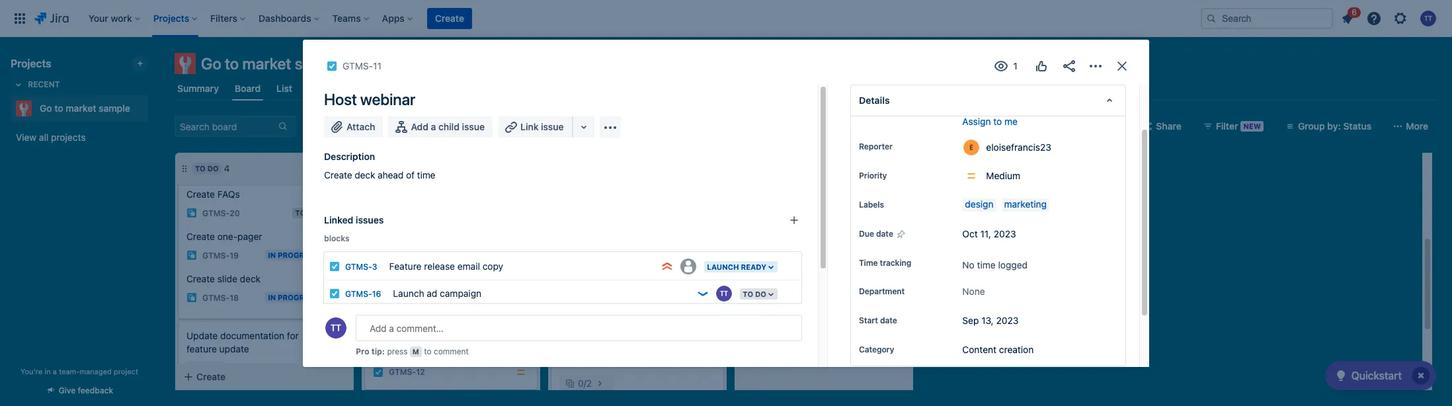 Task type: describe. For each thing, give the bounding box(es) containing it.
Search board text field
[[176, 117, 276, 136]]

none
[[963, 286, 985, 297]]

design
[[965, 198, 994, 210]]

task image for gtms-7
[[560, 357, 570, 368]]

go to market sample link
[[11, 95, 143, 122]]

gtms-12
[[389, 367, 425, 377]]

1 horizontal spatial go
[[201, 54, 221, 73]]

1 vertical spatial create button
[[175, 365, 354, 389]]

2
[[587, 378, 592, 389]]

slide
[[217, 273, 237, 285]]

m
[[413, 347, 419, 356]]

in progress 5
[[382, 163, 443, 174]]

time
[[859, 258, 878, 268]]

18
[[230, 293, 239, 303]]

update
[[187, 330, 218, 341]]

board
[[235, 83, 261, 94]]

progress inside in progress 5
[[392, 164, 433, 173]]

collapse recent projects image
[[11, 77, 26, 93]]

host webinar
[[324, 90, 415, 108]]

1 vertical spatial medium image
[[702, 357, 713, 368]]

sub task image for create faqs
[[187, 208, 197, 218]]

0 vertical spatial sample
[[295, 54, 346, 73]]

update
[[219, 343, 249, 355]]

0 vertical spatial task image
[[327, 61, 337, 71]]

gtms-6
[[575, 273, 608, 283]]

quickstart button
[[1325, 361, 1437, 390]]

25 sep
[[386, 351, 412, 359]]

gtms-19
[[202, 251, 239, 260]]

eloisefrancis23 image
[[512, 267, 528, 282]]

gtms-19 link
[[202, 250, 239, 261]]

11 for the top the "gtms-11" link
[[373, 60, 382, 71]]

date for due date
[[876, 229, 894, 239]]

0 vertical spatial 3
[[214, 152, 219, 163]]

time tracking pin to top. only you can see pinned fields. image
[[914, 258, 925, 269]]

1 vertical spatial terry turtle image
[[717, 286, 732, 302]]

to down recent
[[54, 103, 63, 114]]

feature inside announcement blog for monthly feature updates
[[597, 319, 627, 331]]

gtms-11 for the bottom the "gtms-11" link
[[389, 269, 424, 279]]

is blocked by
[[324, 314, 375, 324]]

oct 11, 2023
[[963, 228, 1016, 239]]

search image
[[1207, 13, 1217, 24]]

for for announcement blog for monthly feature updates
[[648, 306, 660, 318]]

add people image
[[357, 118, 373, 134]]

no
[[963, 259, 975, 271]]

department
[[859, 287, 905, 297]]

add
[[411, 121, 429, 132]]

give feedback button
[[38, 380, 121, 402]]

no time logged
[[963, 259, 1028, 271]]

done image
[[873, 145, 884, 155]]

summary
[[177, 83, 219, 94]]

description
[[324, 151, 375, 162]]

gtms-10 link
[[389, 168, 425, 180]]

to for to do
[[295, 209, 306, 217]]

gtms- for gtms-7 link
[[575, 357, 603, 367]]

medium image
[[516, 367, 527, 378]]

to inside button
[[994, 116, 1002, 127]]

do for to do 4
[[207, 164, 219, 173]]

pro
[[356, 347, 369, 357]]

comment
[[434, 347, 469, 357]]

start date
[[859, 316, 897, 326]]

gtms-10
[[389, 169, 425, 179]]

me
[[1005, 116, 1018, 127]]

documentation
[[220, 330, 285, 341]]

of
[[406, 169, 415, 181]]

1 vertical spatial oct
[[396, 250, 412, 259]]

11 oct
[[386, 250, 412, 259]]

profile image of terry turtle image
[[325, 318, 347, 339]]

attach button
[[324, 116, 383, 138]]

1 vertical spatial 6
[[603, 273, 608, 283]]

gtms- for gtms-19 link
[[202, 251, 230, 260]]

in inside in progress 5
[[382, 164, 390, 173]]

design link
[[963, 198, 997, 212]]

1 horizontal spatial eloisefrancis23 image
[[512, 166, 528, 182]]

pager
[[238, 231, 262, 242]]

date for start date
[[880, 316, 897, 326]]

gtms-6 link
[[575, 272, 608, 283]]

do for to do
[[308, 209, 319, 217]]

1 vertical spatial sample
[[99, 103, 130, 114]]

in
[[45, 367, 51, 376]]

vote options: no one has voted for this issue yet. image
[[1034, 58, 1050, 74]]

0 horizontal spatial go to market sample
[[40, 103, 130, 114]]

give feedback
[[59, 386, 113, 396]]

5
[[438, 163, 443, 174]]

check image
[[1333, 368, 1349, 384]]

blocked
[[333, 314, 364, 324]]

gtms- for "gtms-20" link
[[202, 208, 230, 218]]

logged
[[998, 259, 1028, 271]]

13,
[[982, 315, 994, 326]]

tip:
[[372, 347, 385, 357]]

managed
[[80, 367, 112, 376]]

updates
[[629, 319, 664, 331]]

sep 13, 2023
[[963, 315, 1019, 326]]

update documentation for feature update
[[187, 330, 299, 355]]

sub task image for create slide deck
[[187, 293, 197, 303]]

6 inside create banner
[[1352, 7, 1357, 17]]

Search field
[[1201, 8, 1334, 29]]

issue type: task image for gtms-16
[[329, 288, 340, 299]]

10
[[416, 169, 425, 179]]

dismiss quickstart image
[[1411, 365, 1432, 386]]

gtms- for the top the "gtms-11" link
[[343, 60, 373, 71]]

25
[[386, 351, 396, 359]]

gtms- for gtms-10 link
[[389, 169, 416, 179]]

assign
[[963, 116, 991, 127]]

view
[[16, 132, 36, 143]]

support
[[407, 306, 440, 317]]

tab list containing board
[[167, 77, 1445, 101]]

issue inside button
[[462, 121, 485, 132]]

sub task image
[[187, 250, 197, 261]]

all
[[39, 132, 48, 143]]

12
[[416, 367, 425, 377]]

feedback
[[78, 386, 113, 396]]

oct inside host webinar dialog
[[963, 228, 978, 239]]

details
[[859, 95, 890, 106]]

gtms-21
[[202, 381, 239, 391]]

create for create faqs
[[187, 189, 215, 200]]

team-
[[59, 367, 80, 376]]

to right m
[[424, 347, 432, 357]]

gtms-18 link
[[202, 292, 239, 304]]

create for create deck ahead of time
[[324, 169, 352, 181]]

high image
[[702, 273, 713, 283]]

Add a comment… field
[[356, 315, 802, 341]]

1 vertical spatial market
[[66, 103, 96, 114]]

priority: highest image
[[661, 260, 674, 273]]

one-
[[217, 231, 238, 242]]

add a child issue
[[411, 121, 485, 132]]

11,
[[981, 228, 991, 239]]

gtms- for gtms-18 link
[[202, 293, 230, 303]]

creation
[[999, 344, 1034, 355]]

primary element
[[8, 0, 1201, 37]]

create for create slide deck
[[187, 273, 215, 285]]

list link
[[274, 77, 295, 101]]



Task type: locate. For each thing, give the bounding box(es) containing it.
0 horizontal spatial sample
[[99, 103, 130, 114]]

host webinar dialog
[[303, 20, 1150, 406]]

0 horizontal spatial sep
[[398, 351, 412, 359]]

to left me
[[994, 116, 1002, 127]]

/ left 4
[[211, 152, 214, 163]]

gtms- inside 'link'
[[389, 367, 416, 377]]

issue type: task image for gtms-3
[[329, 261, 340, 272]]

feature
[[597, 319, 627, 331], [187, 343, 217, 355]]

deck down description on the top left of page
[[355, 169, 375, 181]]

oct right 11 october 2023 icon
[[396, 250, 412, 259]]

labels
[[859, 200, 884, 210]]

1 vertical spatial /
[[584, 378, 587, 389]]

is
[[324, 314, 331, 324]]

1 issue type: task image from the top
[[329, 261, 340, 272]]

details element
[[851, 85, 1126, 116]]

gtms- for gtms-21 link
[[202, 381, 230, 391]]

in left of
[[382, 164, 390, 173]]

calendar
[[308, 83, 348, 94]]

2023 right 13,
[[996, 315, 1019, 326]]

in progress for create one-pager
[[268, 251, 319, 259]]

gtms-11 link
[[343, 58, 382, 74], [389, 269, 424, 280]]

in progress up documentation
[[268, 293, 319, 302]]

date left due date pin to top. only you can see pinned fields. image
[[876, 229, 894, 239]]

1 vertical spatial go to market sample
[[40, 103, 130, 114]]

issue right the link
[[541, 121, 564, 132]]

do down 0 / 3
[[207, 164, 219, 173]]

1 horizontal spatial /
[[584, 378, 587, 389]]

0 horizontal spatial /
[[211, 152, 214, 163]]

eloisefrancis23
[[987, 141, 1052, 152]]

in progress down the to do
[[268, 251, 319, 259]]

create banner
[[0, 0, 1453, 37]]

0 left 4
[[205, 152, 211, 163]]

0 for 0 / 3
[[205, 152, 211, 163]]

content creation
[[963, 344, 1034, 355]]

task image for gtms-10
[[373, 169, 384, 179]]

time tracking
[[859, 258, 912, 268]]

gtms-3
[[345, 262, 377, 272]]

0 vertical spatial gtms-11 link
[[343, 58, 382, 74]]

jira image
[[34, 11, 69, 26], [34, 11, 69, 26]]

due date
[[859, 229, 894, 239]]

2023 right '11,'
[[994, 228, 1016, 239]]

1 vertical spatial 11
[[386, 250, 394, 259]]

create for create one-pager
[[187, 231, 215, 242]]

1 in progress from the top
[[268, 251, 319, 259]]

assign to me
[[963, 116, 1018, 127]]

issue type: task image
[[329, 261, 340, 272], [329, 288, 340, 299]]

0 vertical spatial gtms-11
[[343, 60, 382, 71]]

blog
[[627, 306, 646, 318]]

1 vertical spatial in progress
[[268, 293, 319, 302]]

0 horizontal spatial eloisefrancis23 image
[[328, 116, 349, 137]]

25 september 2023 image
[[376, 350, 386, 360], [376, 350, 386, 360]]

16
[[372, 289, 381, 299]]

close image
[[1115, 58, 1130, 74]]

timeline link
[[361, 77, 403, 101]]

1 horizontal spatial oct
[[963, 228, 978, 239]]

reporter
[[859, 142, 893, 151]]

gtms- for gtms-6 link
[[575, 273, 603, 283]]

feature down update
[[187, 343, 217, 355]]

deck
[[355, 169, 375, 181], [240, 273, 261, 285]]

sub task image down create faqs
[[187, 208, 197, 218]]

calendar link
[[306, 77, 350, 101]]

issue type: task image up is
[[329, 288, 340, 299]]

market up list
[[242, 54, 291, 73]]

recent
[[28, 79, 60, 89]]

gtms-16
[[345, 289, 381, 299]]

to
[[225, 54, 239, 73], [54, 103, 63, 114], [994, 116, 1002, 127], [424, 347, 432, 357]]

0 horizontal spatial market
[[66, 103, 96, 114]]

linked issues
[[324, 214, 384, 226]]

projects
[[51, 132, 86, 143]]

task image up 'calendar'
[[327, 61, 337, 71]]

1 horizontal spatial to
[[295, 209, 306, 217]]

11 for the bottom the "gtms-11" link
[[416, 269, 424, 279]]

press
[[387, 347, 408, 357]]

task image for gtms-21
[[187, 381, 197, 392]]

task image left gtms-10 link
[[373, 169, 384, 179]]

gtms-3 link
[[345, 262, 377, 272]]

1 horizontal spatial a
[[431, 121, 436, 132]]

2 vertical spatial task image
[[560, 357, 570, 368]]

to left the linked
[[295, 209, 306, 217]]

monthly
[[560, 319, 594, 331]]

1 horizontal spatial 11
[[386, 250, 394, 259]]

1 vertical spatial issue type: task image
[[329, 288, 340, 299]]

blocks
[[324, 233, 350, 243]]

1 horizontal spatial create button
[[427, 8, 472, 29]]

reporter pin to top. only you can see pinned fields. image
[[896, 142, 906, 152]]

11 inside host webinar dialog
[[373, 60, 382, 71]]

1 vertical spatial go
[[40, 103, 52, 114]]

11
[[373, 60, 382, 71], [386, 250, 394, 259], [416, 269, 424, 279]]

0 vertical spatial to
[[195, 164, 206, 173]]

0 horizontal spatial a
[[53, 367, 57, 376]]

create slide deck
[[187, 273, 261, 285]]

0 vertical spatial sep
[[963, 315, 979, 326]]

create one-pager
[[187, 231, 262, 242]]

date right start
[[880, 316, 897, 326]]

to inside to do 4
[[195, 164, 206, 173]]

/ down gtms-7 link
[[584, 378, 587, 389]]

1 horizontal spatial deck
[[355, 169, 375, 181]]

1 vertical spatial gtms-11 link
[[389, 269, 424, 280]]

gtms-11 link up timeline
[[343, 58, 382, 74]]

gtms-11 down 11 oct on the left bottom
[[389, 269, 424, 279]]

2023 for oct 11, 2023
[[994, 228, 1016, 239]]

progress for deck
[[278, 293, 319, 302]]

0 for 0 / 2
[[578, 378, 584, 389]]

in for create one-pager
[[268, 251, 276, 259]]

eloisefrancis23 image
[[328, 116, 349, 137], [512, 166, 528, 182]]

1 vertical spatial time
[[977, 259, 996, 271]]

time right no in the bottom of the page
[[977, 259, 996, 271]]

2023 for sep 13, 2023
[[996, 315, 1019, 326]]

1 vertical spatial feature
[[187, 343, 217, 355]]

link issue button
[[498, 116, 573, 138]]

1 horizontal spatial time
[[977, 259, 996, 271]]

time left 5
[[417, 169, 436, 181]]

create inside host webinar dialog
[[324, 169, 352, 181]]

actions image
[[1088, 58, 1104, 74]]

gtms- for gtms-12 'link'
[[389, 367, 416, 377]]

1 vertical spatial for
[[287, 330, 299, 341]]

0 / 2
[[578, 378, 592, 389]]

0 horizontal spatial for
[[287, 330, 299, 341]]

/ for 3
[[211, 152, 214, 163]]

in right 19
[[268, 251, 276, 259]]

3 down 11 october 2023 icon
[[372, 262, 377, 272]]

marketing link
[[1002, 198, 1050, 212]]

gtms- for the bottom the "gtms-11" link
[[389, 269, 416, 279]]

issue right child
[[462, 121, 485, 132]]

link an issue image
[[789, 215, 800, 226]]

1 vertical spatial to
[[295, 209, 306, 217]]

sample up 'calendar'
[[295, 54, 346, 73]]

task image
[[327, 61, 337, 71], [560, 273, 570, 283], [560, 357, 570, 368]]

1 horizontal spatial terry turtle image
[[717, 286, 732, 302]]

create faqs
[[187, 189, 240, 200]]

gtms-16 link
[[345, 289, 381, 299]]

project
[[114, 367, 138, 376]]

assignee
[[859, 97, 894, 106]]

gtms-11
[[343, 60, 382, 71], [389, 269, 424, 279]]

go to market sample up list
[[201, 54, 346, 73]]

0 horizontal spatial to
[[195, 164, 206, 173]]

gtms-11 up timeline
[[343, 60, 382, 71]]

low image
[[329, 381, 340, 392]]

ahead
[[378, 169, 404, 181]]

sep left 13,
[[963, 315, 979, 326]]

go down recent
[[40, 103, 52, 114]]

1 vertical spatial eloisefrancis23 image
[[512, 166, 528, 182]]

by
[[366, 314, 375, 324]]

1 sub task image from the top
[[187, 208, 197, 218]]

1 horizontal spatial feature
[[597, 319, 627, 331]]

0 horizontal spatial 11
[[373, 60, 382, 71]]

task image left gtms-6 link
[[560, 273, 570, 283]]

0 vertical spatial eloisefrancis23 image
[[328, 116, 349, 137]]

1 horizontal spatial for
[[648, 306, 660, 318]]

0 vertical spatial terry turtle image
[[311, 116, 332, 137]]

for right documentation
[[287, 330, 299, 341]]

6
[[1352, 7, 1357, 17], [603, 273, 608, 283]]

pro tip: press m to comment
[[356, 347, 469, 357]]

a inside button
[[431, 121, 436, 132]]

feature inside update documentation for feature update
[[187, 343, 217, 355]]

0 vertical spatial progress
[[392, 164, 433, 173]]

share image
[[1062, 58, 1078, 74]]

feature down announcement
[[597, 319, 627, 331]]

sample up view all projects link
[[99, 103, 130, 114]]

1 vertical spatial sub task image
[[187, 293, 197, 303]]

gtms-11 for the top the "gtms-11" link
[[343, 60, 382, 71]]

sep
[[963, 315, 979, 326], [398, 351, 412, 359]]

gtms-20
[[202, 208, 240, 218]]

2 horizontal spatial 11
[[416, 269, 424, 279]]

terry turtle image down host
[[311, 116, 332, 137]]

0 vertical spatial medium image
[[497, 269, 508, 280]]

priority: low image
[[697, 287, 710, 300]]

create inside primary element
[[435, 13, 464, 24]]

2 in progress from the top
[[268, 293, 319, 302]]

sep inside host webinar dialog
[[963, 315, 979, 326]]

timeline
[[364, 83, 401, 94]]

due date pin to top. only you can see pinned fields. image
[[896, 229, 907, 239]]

1 vertical spatial task image
[[560, 273, 570, 283]]

oct left '11,'
[[963, 228, 978, 239]]

2 sub task image from the top
[[187, 293, 197, 303]]

1 horizontal spatial 6
[[1352, 7, 1357, 17]]

add a child issue button
[[389, 116, 493, 138]]

gtms-
[[343, 60, 373, 71], [389, 169, 416, 179], [202, 208, 230, 218], [202, 251, 230, 260], [345, 262, 372, 272], [389, 269, 416, 279], [575, 273, 603, 283], [345, 289, 372, 299], [202, 293, 230, 303], [575, 357, 603, 367], [389, 367, 416, 377], [202, 381, 230, 391]]

you're in a team-managed project
[[21, 367, 138, 376]]

progress for pager
[[278, 251, 319, 259]]

gtms-7 link
[[575, 357, 607, 368]]

1 vertical spatial deck
[[240, 273, 261, 285]]

0 vertical spatial feature
[[597, 319, 627, 331]]

highest image
[[889, 145, 900, 155]]

2023
[[994, 228, 1016, 239], [996, 315, 1019, 326]]

to for to do 4
[[195, 164, 206, 173]]

to down 0 / 3
[[195, 164, 206, 173]]

0 horizontal spatial issue
[[462, 121, 485, 132]]

2 vertical spatial in
[[268, 293, 276, 302]]

in right 18
[[268, 293, 276, 302]]

do left the linked
[[308, 209, 319, 217]]

3 inside host webinar dialog
[[372, 262, 377, 272]]

3 left 4
[[214, 152, 219, 163]]

list
[[277, 83, 292, 94]]

0 horizontal spatial create button
[[175, 365, 354, 389]]

a right in
[[53, 367, 57, 376]]

go to market sample up view all projects link
[[40, 103, 130, 114]]

task image left gtms-21 link
[[187, 381, 197, 392]]

1 horizontal spatial gtms-11
[[389, 269, 424, 279]]

category
[[859, 345, 895, 355]]

0 vertical spatial in
[[382, 164, 390, 173]]

faqs
[[217, 189, 240, 200]]

1 horizontal spatial issue
[[541, 121, 564, 132]]

0 vertical spatial 6
[[1352, 7, 1357, 17]]

progress
[[392, 164, 433, 173], [278, 251, 319, 259], [278, 293, 319, 302]]

0 vertical spatial sub task image
[[187, 208, 197, 218]]

create button inside primary element
[[427, 8, 472, 29]]

1 horizontal spatial go to market sample
[[201, 54, 346, 73]]

date
[[876, 229, 894, 239], [880, 316, 897, 326]]

0 horizontal spatial 6
[[603, 273, 608, 283]]

/ for 2
[[584, 378, 587, 389]]

1 horizontal spatial do
[[308, 209, 319, 217]]

market up view all projects link
[[66, 103, 96, 114]]

tracking
[[880, 258, 912, 268]]

11 october 2023 image
[[376, 249, 386, 260]]

gtms-21 link
[[202, 381, 239, 392]]

1 horizontal spatial gtms-11 link
[[389, 269, 424, 280]]

1 vertical spatial gtms-11
[[389, 269, 424, 279]]

0 left 2
[[578, 378, 584, 389]]

0 horizontal spatial do
[[207, 164, 219, 173]]

sep left m
[[398, 351, 412, 359]]

task image
[[373, 169, 384, 179], [373, 269, 384, 280], [373, 367, 384, 378], [187, 381, 197, 392]]

task image for gtms-12
[[373, 367, 384, 378]]

19
[[230, 251, 239, 260]]

view all projects link
[[11, 126, 148, 149]]

a right add
[[431, 121, 436, 132]]

sub task image left gtms-18 link
[[187, 293, 197, 303]]

1 horizontal spatial market
[[242, 54, 291, 73]]

tab list
[[167, 77, 1445, 101]]

marketing
[[1004, 198, 1047, 210]]

do inside to do 4
[[207, 164, 219, 173]]

gtms-11 inside host webinar dialog
[[343, 60, 382, 71]]

0 vertical spatial go to market sample
[[201, 54, 346, 73]]

1 issue from the left
[[462, 121, 485, 132]]

eloisefrancis23 image down the link
[[512, 166, 528, 182]]

1 horizontal spatial 3
[[372, 262, 377, 272]]

1 horizontal spatial medium image
[[702, 357, 713, 368]]

20
[[230, 208, 240, 218]]

0 horizontal spatial deck
[[240, 273, 261, 285]]

terry turtle image right the priority: low image
[[717, 286, 732, 302]]

4
[[224, 163, 230, 174]]

eloisefrancis23 image left add people icon on the top left of the page
[[328, 116, 349, 137]]

for for update documentation for feature update
[[287, 330, 299, 341]]

deck right slide
[[240, 273, 261, 285]]

1 vertical spatial sep
[[398, 351, 412, 359]]

for inside announcement blog for monthly feature updates
[[648, 306, 660, 318]]

gtms-11 link down 11 oct on the left bottom
[[389, 269, 424, 280]]

0 vertical spatial date
[[876, 229, 894, 239]]

0 vertical spatial 11
[[373, 60, 382, 71]]

0 vertical spatial deck
[[355, 169, 375, 181]]

0 horizontal spatial go
[[40, 103, 52, 114]]

1 vertical spatial progress
[[278, 251, 319, 259]]

terry turtle image
[[311, 116, 332, 137], [717, 286, 732, 302]]

0 vertical spatial a
[[431, 121, 436, 132]]

1 horizontal spatial 0
[[578, 378, 584, 389]]

in for create slide deck
[[268, 293, 276, 302]]

0 vertical spatial create button
[[427, 8, 472, 29]]

0 horizontal spatial 0
[[205, 152, 211, 163]]

in
[[382, 164, 390, 173], [268, 251, 276, 259], [268, 293, 276, 302]]

sample
[[295, 54, 346, 73], [99, 103, 130, 114]]

2 vertical spatial 11
[[416, 269, 424, 279]]

sub task image
[[187, 208, 197, 218], [187, 293, 197, 303]]

0 vertical spatial in progress
[[268, 251, 319, 259]]

to up "board"
[[225, 54, 239, 73]]

for up updates
[[648, 306, 660, 318]]

announcement blog for monthly feature updates
[[560, 306, 664, 331]]

0 vertical spatial issue type: task image
[[329, 261, 340, 272]]

create deck ahead of time
[[324, 169, 436, 181]]

2 vertical spatial progress
[[278, 293, 319, 302]]

1 vertical spatial 3
[[372, 262, 377, 272]]

0 vertical spatial oct
[[963, 228, 978, 239]]

publish
[[373, 306, 404, 317]]

deck inside host webinar dialog
[[355, 169, 375, 181]]

done image
[[873, 145, 884, 155]]

link issue
[[521, 121, 564, 132]]

webinar
[[360, 90, 415, 108]]

task image for gtms-6
[[560, 273, 570, 283]]

for
[[648, 306, 660, 318], [287, 330, 299, 341]]

host
[[324, 90, 357, 108]]

0 horizontal spatial medium image
[[497, 269, 508, 280]]

issue inside button
[[541, 121, 564, 132]]

1 vertical spatial a
[[53, 367, 57, 376]]

create
[[435, 13, 464, 24], [324, 169, 352, 181], [187, 189, 215, 200], [187, 231, 215, 242], [187, 273, 215, 285], [196, 371, 226, 382]]

go up summary
[[201, 54, 221, 73]]

for inside update documentation for feature update
[[287, 330, 299, 341]]

task image up "16"
[[373, 269, 384, 280]]

0 vertical spatial time
[[417, 169, 436, 181]]

11 october 2023 image
[[376, 249, 386, 260]]

0 horizontal spatial gtms-11 link
[[343, 58, 382, 74]]

issue type: task image left gtms-3 'link'
[[329, 261, 340, 272]]

in progress for create slide deck
[[268, 293, 319, 302]]

task image left gtms-7 link
[[560, 357, 570, 368]]

0 horizontal spatial feature
[[187, 343, 217, 355]]

1 horizontal spatial sep
[[963, 315, 979, 326]]

medium image
[[497, 269, 508, 280], [702, 357, 713, 368]]

0 vertical spatial market
[[242, 54, 291, 73]]

linked
[[324, 214, 353, 226]]

2 issue type: task image from the top
[[329, 288, 340, 299]]

0 vertical spatial 0
[[205, 152, 211, 163]]

1 vertical spatial date
[[880, 316, 897, 326]]

2 issue from the left
[[541, 121, 564, 132]]

medium
[[987, 170, 1021, 181]]

task image down tip:
[[373, 367, 384, 378]]

task image for gtms-11
[[373, 269, 384, 280]]



Task type: vqa. For each thing, say whether or not it's contained in the screenshot.
DESIGN
yes



